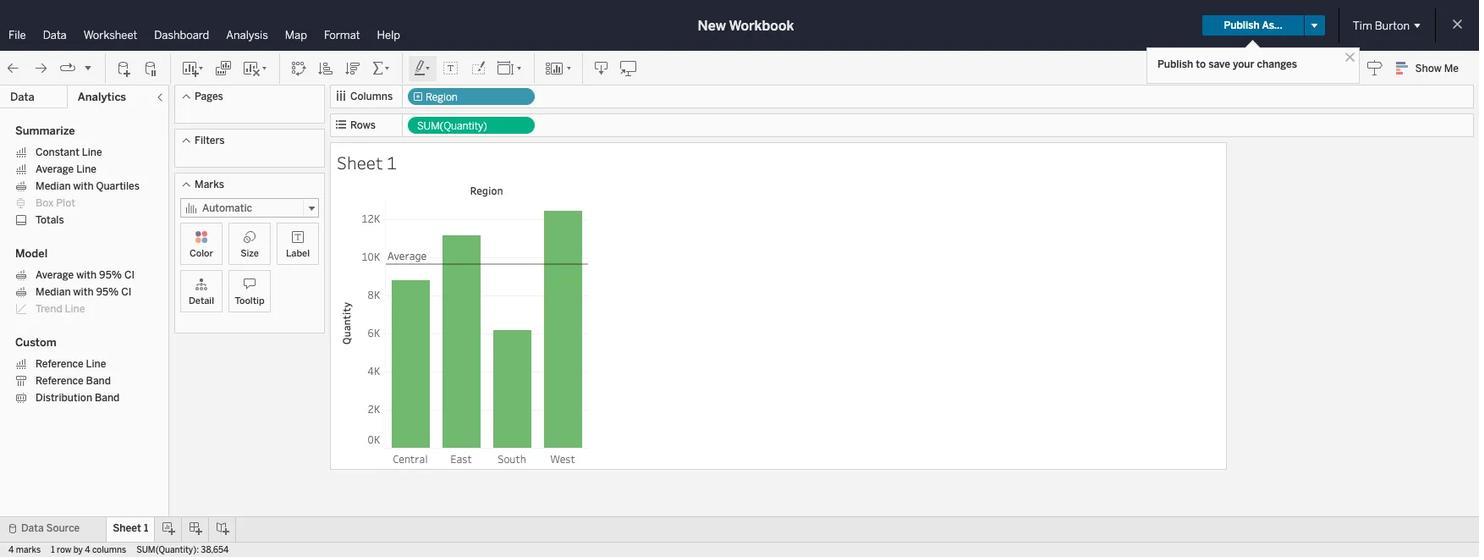 Task type: locate. For each thing, give the bounding box(es) containing it.
4 right by
[[85, 545, 90, 555]]

model
[[15, 247, 48, 260]]

marks
[[195, 179, 224, 191]]

1 vertical spatial median
[[36, 286, 71, 298]]

row
[[57, 545, 71, 555]]

new data source image
[[116, 60, 133, 77]]

line
[[82, 146, 102, 158], [76, 163, 97, 175], [65, 303, 85, 315], [86, 358, 106, 370]]

0 horizontal spatial region
[[426, 91, 458, 103]]

reference for reference line
[[36, 358, 84, 370]]

0 horizontal spatial sheet
[[113, 522, 141, 534]]

0 horizontal spatial sheet 1
[[113, 522, 148, 534]]

sheet 1 up columns on the bottom
[[113, 522, 148, 534]]

constant
[[36, 146, 80, 158]]

source
[[46, 522, 80, 534]]

0 vertical spatial reference
[[36, 358, 84, 370]]

0 vertical spatial ci
[[124, 269, 135, 281]]

median for median with quartiles
[[36, 180, 71, 192]]

4 marks
[[8, 545, 41, 555]]

your
[[1234, 58, 1255, 70]]

0 vertical spatial publish
[[1225, 19, 1260, 31]]

ci for average with 95% ci
[[124, 269, 135, 281]]

1 horizontal spatial sheet 1
[[337, 151, 397, 174]]

pause auto updates image
[[143, 60, 160, 77]]

file
[[8, 29, 26, 41]]

median for median with 95% ci
[[36, 286, 71, 298]]

median with quartiles
[[36, 180, 140, 192]]

me
[[1445, 63, 1460, 75]]

1 row by 4 columns
[[51, 545, 126, 555]]

1 average from the top
[[36, 163, 74, 175]]

2 4 from the left
[[85, 545, 90, 555]]

band
[[86, 375, 111, 387], [95, 392, 120, 404]]

custom
[[15, 336, 57, 349]]

save
[[1209, 58, 1231, 70]]

sheet down rows
[[337, 151, 383, 174]]

sorted descending by sum of quantity within region image
[[345, 60, 362, 77]]

1 vertical spatial publish
[[1158, 58, 1194, 70]]

totals
[[36, 214, 64, 226]]

1 vertical spatial sheet
[[113, 522, 141, 534]]

reference up distribution
[[36, 375, 84, 387]]

1 down columns on the top of the page
[[387, 151, 397, 174]]

95%
[[99, 269, 122, 281], [96, 286, 119, 298]]

average down model
[[36, 269, 74, 281]]

plot
[[56, 197, 75, 209]]

line up median with quartiles
[[76, 163, 97, 175]]

publish
[[1225, 19, 1260, 31], [1158, 58, 1194, 70]]

average for average with 95% ci
[[36, 269, 74, 281]]

1 horizontal spatial 4
[[85, 545, 90, 555]]

Central, Region. Press Space to toggle selection. Press Escape to go back to the left margin. Use arrow keys to navigate headers text field
[[385, 449, 436, 467]]

average down constant
[[36, 163, 74, 175]]

1 vertical spatial ci
[[121, 286, 132, 298]]

publish left to
[[1158, 58, 1194, 70]]

show me button
[[1389, 55, 1475, 81]]

0 vertical spatial with
[[73, 180, 94, 192]]

pages
[[195, 91, 223, 102]]

band down reference band on the left
[[95, 392, 120, 404]]

1 up sum(quantity):
[[144, 522, 148, 534]]

0 vertical spatial median
[[36, 180, 71, 192]]

data
[[43, 29, 67, 41], [10, 91, 35, 103], [21, 522, 44, 534]]

with down average line in the left of the page
[[73, 180, 94, 192]]

average line
[[36, 163, 97, 175]]

1 vertical spatial sheet 1
[[113, 522, 148, 534]]

0 vertical spatial 1
[[387, 151, 397, 174]]

1 horizontal spatial replay animation image
[[83, 62, 93, 72]]

workbook
[[729, 17, 795, 33]]

0 vertical spatial band
[[86, 375, 111, 387]]

label
[[286, 248, 310, 259]]

average
[[36, 163, 74, 175], [36, 269, 74, 281]]

95% down "average with 95% ci"
[[96, 286, 119, 298]]

1 vertical spatial reference
[[36, 375, 84, 387]]

0 horizontal spatial 1
[[51, 545, 55, 555]]

reference
[[36, 358, 84, 370], [36, 375, 84, 387]]

median up the box plot
[[36, 180, 71, 192]]

1 left row in the left of the page
[[51, 545, 55, 555]]

0 horizontal spatial publish
[[1158, 58, 1194, 70]]

sum(quantity):
[[136, 545, 199, 555]]

reference up reference band on the left
[[36, 358, 84, 370]]

publish left as...
[[1225, 19, 1260, 31]]

1 median from the top
[[36, 180, 71, 192]]

replay animation image up analytics
[[83, 62, 93, 72]]

with for median with 95% ci
[[73, 286, 94, 298]]

ci up median with 95% ci
[[124, 269, 135, 281]]

replay animation image
[[59, 60, 76, 77], [83, 62, 93, 72]]

1 vertical spatial 95%
[[96, 286, 119, 298]]

region
[[426, 91, 458, 103], [470, 184, 503, 197]]

new worksheet image
[[181, 60, 205, 77]]

dashboard
[[154, 29, 209, 41]]

marks. press enter to open the view data window.. use arrow keys to navigate data visualization elements. image
[[385, 199, 588, 449]]

1 vertical spatial data
[[10, 91, 35, 103]]

2 reference from the top
[[36, 375, 84, 387]]

tim
[[1354, 19, 1373, 32]]

4 left marks
[[8, 545, 14, 555]]

1 vertical spatial average
[[36, 269, 74, 281]]

median
[[36, 180, 71, 192], [36, 286, 71, 298]]

0 vertical spatial 95%
[[99, 269, 122, 281]]

line down median with 95% ci
[[65, 303, 85, 315]]

worksheet
[[84, 29, 137, 41]]

data up redo icon
[[43, 29, 67, 41]]

95% up median with 95% ci
[[99, 269, 122, 281]]

1 vertical spatial 1
[[144, 522, 148, 534]]

1 reference from the top
[[36, 358, 84, 370]]

data up marks
[[21, 522, 44, 534]]

1 horizontal spatial region
[[470, 184, 503, 197]]

sum(quantity)
[[417, 120, 488, 132]]

2 average from the top
[[36, 269, 74, 281]]

region up sum(quantity)
[[426, 91, 458, 103]]

trend
[[36, 303, 62, 315]]

1 horizontal spatial publish
[[1225, 19, 1260, 31]]

1 vertical spatial region
[[470, 184, 503, 197]]

0 horizontal spatial 4
[[8, 545, 14, 555]]

region down sum(quantity)
[[470, 184, 503, 197]]

analysis
[[226, 29, 268, 41]]

color
[[190, 248, 213, 259]]

2 vertical spatial with
[[73, 286, 94, 298]]

line for average line
[[76, 163, 97, 175]]

sheet 1
[[337, 151, 397, 174], [113, 522, 148, 534]]

format
[[324, 29, 360, 41]]

map
[[285, 29, 307, 41]]

1 horizontal spatial sheet
[[337, 151, 383, 174]]

2 median from the top
[[36, 286, 71, 298]]

sheet 1 down rows
[[337, 151, 397, 174]]

data down the undo image
[[10, 91, 35, 103]]

data source
[[21, 522, 80, 534]]

1 vertical spatial band
[[95, 392, 120, 404]]

line up reference band on the left
[[86, 358, 106, 370]]

totals image
[[372, 60, 392, 77]]

median up trend
[[36, 286, 71, 298]]

0 vertical spatial data
[[43, 29, 67, 41]]

ci down "average with 95% ci"
[[121, 286, 132, 298]]

4
[[8, 545, 14, 555], [85, 545, 90, 555]]

0 vertical spatial sheet 1
[[337, 151, 397, 174]]

replay animation image right redo icon
[[59, 60, 76, 77]]

undo image
[[5, 60, 22, 77]]

0 vertical spatial average
[[36, 163, 74, 175]]

South, Region. Press Space to toggle selection. Press Escape to go back to the left margin. Use arrow keys to navigate headers text field
[[487, 449, 538, 467]]

publish inside publish as... button
[[1225, 19, 1260, 31]]

line for trend line
[[65, 303, 85, 315]]

band up distribution band
[[86, 375, 111, 387]]

1
[[387, 151, 397, 174], [144, 522, 148, 534], [51, 545, 55, 555]]

sheet up columns on the bottom
[[113, 522, 141, 534]]

with
[[73, 180, 94, 192], [76, 269, 97, 281], [73, 286, 94, 298]]

publish as... button
[[1203, 15, 1305, 36]]

show/hide cards image
[[545, 60, 572, 77]]

line up average line in the left of the page
[[82, 146, 102, 158]]

with down "average with 95% ci"
[[73, 286, 94, 298]]

band for reference band
[[86, 375, 111, 387]]

trend line
[[36, 303, 85, 315]]

tim burton
[[1354, 19, 1411, 32]]

with up median with 95% ci
[[76, 269, 97, 281]]

by
[[73, 545, 83, 555]]

2 horizontal spatial 1
[[387, 151, 397, 174]]

1 vertical spatial with
[[76, 269, 97, 281]]

sheet
[[337, 151, 383, 174], [113, 522, 141, 534]]

analytics
[[78, 91, 126, 103]]

ci
[[124, 269, 135, 281], [121, 286, 132, 298]]

filters
[[195, 135, 225, 146]]

help
[[377, 29, 401, 41]]



Task type: describe. For each thing, give the bounding box(es) containing it.
collapse image
[[155, 92, 165, 102]]

publish for publish to save your changes
[[1158, 58, 1194, 70]]

size
[[241, 248, 259, 259]]

show me
[[1416, 63, 1460, 75]]

West, Region. Press Space to toggle selection. Press Escape to go back to the left margin. Use arrow keys to navigate headers text field
[[538, 449, 588, 467]]

quartiles
[[96, 180, 140, 192]]

ci for median with 95% ci
[[121, 286, 132, 298]]

redo image
[[32, 60, 49, 77]]

distribution
[[36, 392, 92, 404]]

rows
[[351, 119, 376, 131]]

highlight image
[[413, 60, 433, 77]]

1 horizontal spatial 1
[[144, 522, 148, 534]]

close image
[[1343, 49, 1359, 65]]

swap rows and columns image
[[290, 60, 307, 77]]

format workbook image
[[470, 60, 487, 77]]

95% for average with 95% ci
[[99, 269, 122, 281]]

clear sheet image
[[242, 60, 269, 77]]

columns
[[351, 91, 393, 102]]

line for reference line
[[86, 358, 106, 370]]

show
[[1416, 63, 1443, 75]]

0 vertical spatial region
[[426, 91, 458, 103]]

38,654
[[201, 545, 229, 555]]

publish your workbook to edit in tableau desktop image
[[621, 60, 638, 77]]

reference line
[[36, 358, 106, 370]]

fit image
[[497, 60, 524, 77]]

2 vertical spatial data
[[21, 522, 44, 534]]

publish for publish as...
[[1225, 19, 1260, 31]]

data guide image
[[1367, 59, 1384, 76]]

band for distribution band
[[95, 392, 120, 404]]

line for constant line
[[82, 146, 102, 158]]

with for median with quartiles
[[73, 180, 94, 192]]

reference band
[[36, 375, 111, 387]]

median with 95% ci
[[36, 286, 132, 298]]

East, Region. Press Space to toggle selection. Press Escape to go back to the left margin. Use arrow keys to navigate headers text field
[[436, 449, 487, 467]]

columns
[[92, 545, 126, 555]]

average with 95% ci
[[36, 269, 135, 281]]

box plot
[[36, 197, 75, 209]]

marks
[[16, 545, 41, 555]]

detail
[[189, 295, 214, 306]]

download image
[[594, 60, 610, 77]]

changes
[[1258, 58, 1298, 70]]

2 vertical spatial 1
[[51, 545, 55, 555]]

new
[[698, 17, 726, 33]]

show mark labels image
[[443, 60, 460, 77]]

sum(quantity): 38,654
[[136, 545, 229, 555]]

burton
[[1376, 19, 1411, 32]]

publish to save your changes
[[1158, 58, 1298, 70]]

with for average with 95% ci
[[76, 269, 97, 281]]

as...
[[1263, 19, 1283, 31]]

publish as...
[[1225, 19, 1283, 31]]

1 4 from the left
[[8, 545, 14, 555]]

95% for median with 95% ci
[[96, 286, 119, 298]]

duplicate image
[[215, 60, 232, 77]]

summarize
[[15, 124, 75, 137]]

average for average line
[[36, 163, 74, 175]]

tooltip
[[235, 295, 265, 306]]

0 horizontal spatial replay animation image
[[59, 60, 76, 77]]

new workbook
[[698, 17, 795, 33]]

reference for reference band
[[36, 375, 84, 387]]

0 vertical spatial sheet
[[337, 151, 383, 174]]

constant line
[[36, 146, 102, 158]]

distribution band
[[36, 392, 120, 404]]

sorted ascending by sum of quantity within region image
[[318, 60, 334, 77]]

box
[[36, 197, 54, 209]]

to
[[1197, 58, 1207, 70]]



Task type: vqa. For each thing, say whether or not it's contained in the screenshot.
Search for views, workbooks, and more text box
no



